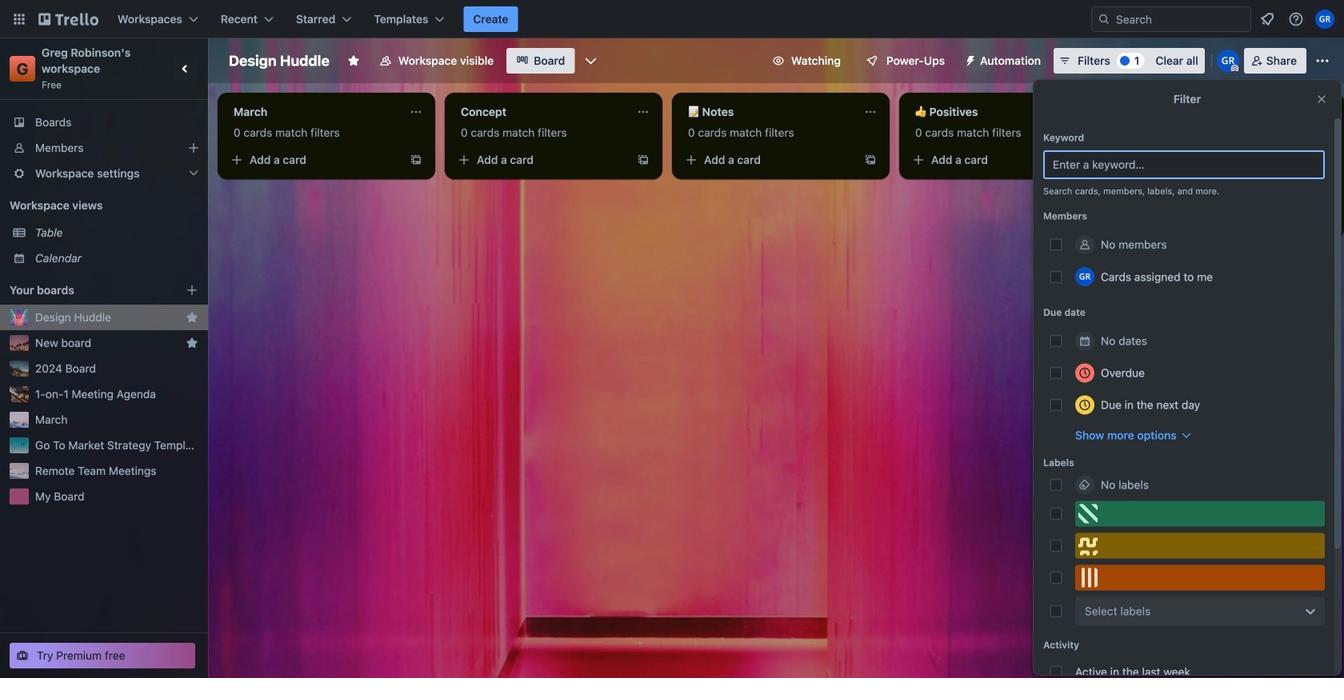 Task type: vqa. For each thing, say whether or not it's contained in the screenshot.
COLOR: ORANGE, TITLE: NONE element
yes



Task type: locate. For each thing, give the bounding box(es) containing it.
1 create from template… image from the left
[[410, 154, 422, 166]]

2 horizontal spatial create from template… image
[[864, 154, 877, 166]]

2 vertical spatial greg robinson (gregrobinson96) image
[[1075, 267, 1095, 286]]

None text field
[[224, 99, 403, 125]]

0 notifications image
[[1258, 10, 1277, 29]]

0 horizontal spatial create from template… image
[[410, 154, 422, 166]]

1 vertical spatial starred icon image
[[186, 337, 198, 350]]

Search field
[[1111, 8, 1251, 30]]

2 starred icon image from the top
[[186, 337, 198, 350]]

greg robinson (gregrobinson96) image
[[1315, 10, 1335, 29], [1217, 50, 1239, 72], [1075, 267, 1095, 286]]

this member is an admin of this board. image
[[1231, 65, 1238, 72]]

create from template… image
[[1091, 154, 1104, 166]]

None checkbox
[[1143, 173, 1198, 192]]

star or unstar board image
[[347, 54, 360, 67]]

0 vertical spatial starred icon image
[[186, 311, 198, 324]]

2 horizontal spatial greg robinson (gregrobinson96) image
[[1315, 10, 1335, 29]]

2 create from template… image from the left
[[637, 154, 650, 166]]

create from template… image
[[410, 154, 422, 166], [637, 154, 650, 166], [864, 154, 877, 166]]

1 vertical spatial greg robinson (gregrobinson96) image
[[1217, 50, 1239, 72]]

starred icon image
[[186, 311, 198, 324], [186, 337, 198, 350]]

None text field
[[451, 99, 631, 125], [679, 99, 858, 125], [906, 99, 1085, 125], [451, 99, 631, 125], [679, 99, 858, 125], [906, 99, 1085, 125]]

1 horizontal spatial create from template… image
[[637, 154, 650, 166]]



Task type: describe. For each thing, give the bounding box(es) containing it.
show menu image
[[1315, 53, 1331, 69]]

open information menu image
[[1288, 11, 1304, 27]]

back to home image
[[38, 6, 98, 32]]

color: yellow, title: none element
[[1075, 533, 1325, 559]]

color: orange, title: none element
[[1075, 565, 1325, 591]]

sm image
[[958, 48, 980, 70]]

0 horizontal spatial greg robinson (gregrobinson96) image
[[1075, 267, 1095, 286]]

Board name text field
[[221, 48, 338, 74]]

primary element
[[0, 0, 1344, 38]]

Enter a keyword… text field
[[1043, 150, 1325, 179]]

workspace navigation collapse icon image
[[174, 58, 197, 80]]

add board image
[[186, 284, 198, 297]]

color: green, title: none element
[[1075, 501, 1325, 527]]

1 horizontal spatial greg robinson (gregrobinson96) image
[[1217, 50, 1239, 72]]

customize views image
[[583, 53, 599, 69]]

3 create from template… image from the left
[[864, 154, 877, 166]]

0 vertical spatial greg robinson (gregrobinson96) image
[[1315, 10, 1335, 29]]

your boards with 8 items element
[[10, 281, 162, 300]]

close popover image
[[1315, 93, 1328, 106]]

1 starred icon image from the top
[[186, 311, 198, 324]]

search image
[[1098, 13, 1111, 26]]



